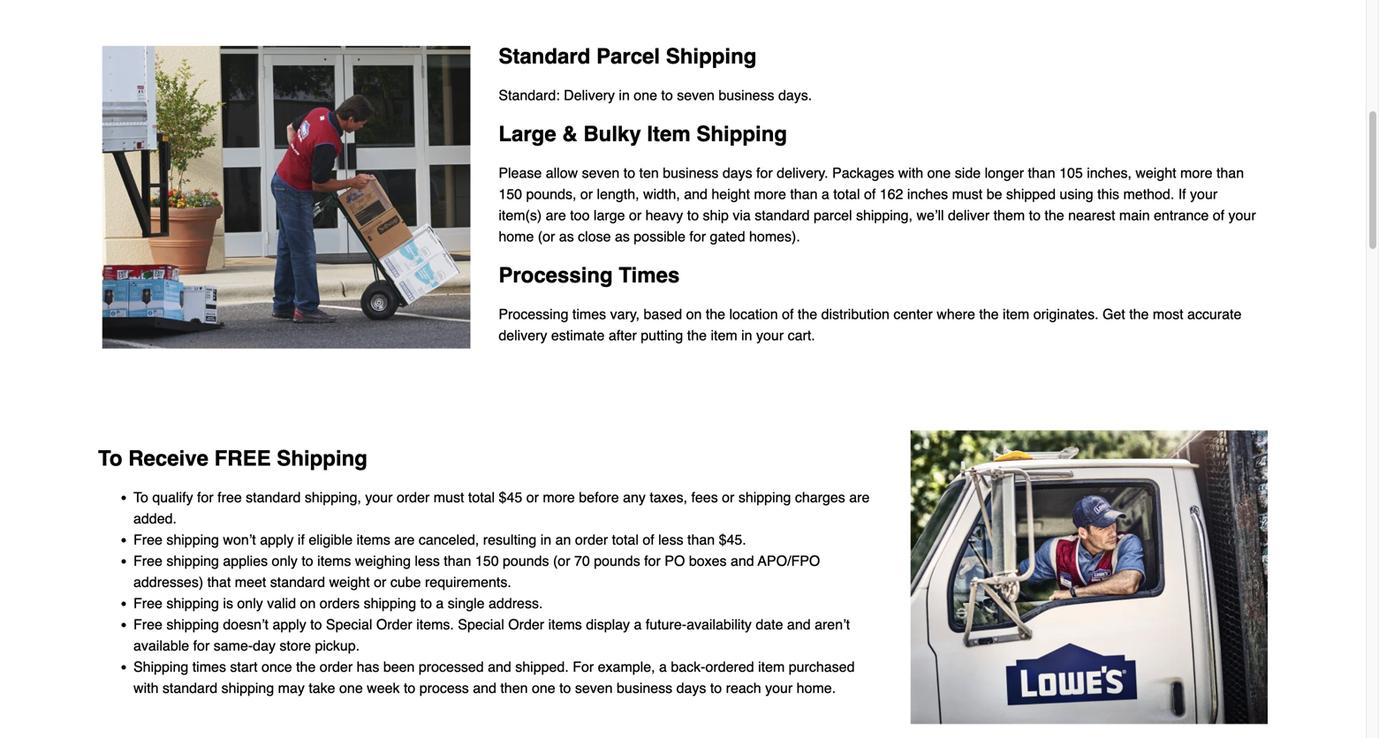 Task type: locate. For each thing, give the bounding box(es) containing it.
business down the example,
[[617, 680, 673, 697]]

shipping down available
[[133, 659, 188, 675]]

0 horizontal spatial pounds
[[503, 553, 549, 569]]

are right charges
[[850, 489, 870, 506]]

1 horizontal spatial shipping,
[[856, 207, 913, 224]]

1 vertical spatial are
[[850, 489, 870, 506]]

order
[[376, 617, 413, 633], [508, 617, 545, 633]]

large
[[594, 207, 625, 224]]

0 vertical spatial order
[[397, 489, 430, 506]]

1 horizontal spatial as
[[615, 229, 630, 245]]

business inside please allow seven to ten business days for delivery. packages with one side longer than 105 inches, weight more than 150 pounds, or length, width, and height more than a total of 162 inches must be shipped using this method. if your item(s) are too large or heavy to ship via standard parcel shipping, we'll deliver them to the nearest main entrance of your home (or as close as possible for gated homes).
[[663, 165, 719, 181]]

to qualify for free standard shipping, your order must total $45 or more before any taxes, fees or shipping charges are added. free shipping won't apply if eligible items are canceled, resulting in an order total of less than $45. free shipping applies only to items weighing less than 150 pounds (or 70 pounds for po boxes and apo/fpo addresses) that meet standard weight or cube requirements. free shipping is only valid on orders shipping to a single address. free shipping doesn't apply to special order items. special order items display a future-availability date and aren't available for same-day store pickup. shipping times start once the order has been processed and shipped. for example, a back-ordered item purchased with standard shipping may take one week to process and then one to seven business days to reach your home.
[[133, 489, 870, 697]]

of inside processing times vary, based on the location of the distribution center where the item originates. get the most accurate delivery estimate after putting the item in your cart.
[[782, 306, 794, 323]]

standard right "free"
[[246, 489, 301, 506]]

your right if
[[1191, 186, 1218, 203]]

times inside to qualify for free standard shipping, your order must total $45 or more before any taxes, fees or shipping charges are added. free shipping won't apply if eligible items are canceled, resulting in an order total of less than $45. free shipping applies only to items weighing less than 150 pounds (or 70 pounds for po boxes and apo/fpo addresses) that meet standard weight or cube requirements. free shipping is only valid on orders shipping to a single address. free shipping doesn't apply to special order items. special order items display a future-availability date and aren't available for same-day store pickup. shipping times start once the order has been processed and shipped. for example, a back-ordered item purchased with standard shipping may take one week to process and then one to seven business days to reach your home.
[[192, 659, 226, 675]]

to left ten
[[624, 165, 636, 181]]

2 vertical spatial total
[[612, 532, 639, 548]]

2 horizontal spatial item
[[1003, 306, 1030, 323]]

0 horizontal spatial must
[[434, 489, 464, 506]]

1 horizontal spatial times
[[573, 306, 606, 323]]

2 free from the top
[[133, 553, 163, 569]]

2 vertical spatial business
[[617, 680, 673, 697]]

1 horizontal spatial to
[[133, 489, 148, 506]]

in left an
[[541, 532, 552, 548]]

only down the meet
[[237, 596, 263, 612]]

2 pounds from the left
[[594, 553, 640, 569]]

items
[[357, 532, 390, 548], [317, 553, 351, 569], [548, 617, 582, 633]]

2 horizontal spatial total
[[834, 186, 860, 203]]

on
[[686, 306, 702, 323], [300, 596, 316, 612]]

in down location
[[742, 328, 753, 344]]

(or left 70
[[553, 553, 571, 569]]

1 vertical spatial must
[[434, 489, 464, 506]]

items left display
[[548, 617, 582, 633]]

with up inches
[[899, 165, 924, 181]]

a lowe's associate driving a lowe's delivery truck. image
[[882, 431, 1268, 726]]

the inside to qualify for free standard shipping, your order must total $45 or more before any taxes, fees or shipping charges are added. free shipping won't apply if eligible items are canceled, resulting in an order total of less than $45. free shipping applies only to items weighing less than 150 pounds (or 70 pounds for po boxes and apo/fpo addresses) that meet standard weight or cube requirements. free shipping is only valid on orders shipping to a single address. free shipping doesn't apply to special order items. special order items display a future-availability date and aren't available for same-day store pickup. shipping times start once the order has been processed and shipped. for example, a back-ordered item purchased with standard shipping may take one week to process and then one to seven business days to reach your home.
[[296, 659, 316, 675]]

before
[[579, 489, 619, 506]]

the
[[1045, 207, 1065, 224], [706, 306, 726, 323], [798, 306, 818, 323], [980, 306, 999, 323], [1130, 306, 1149, 323], [687, 328, 707, 344], [296, 659, 316, 675]]

with inside to qualify for free standard shipping, your order must total $45 or more before any taxes, fees or shipping charges are added. free shipping won't apply if eligible items are canceled, resulting in an order total of less than $45. free shipping applies only to items weighing less than 150 pounds (or 70 pounds for po boxes and apo/fpo addresses) that meet standard weight or cube requirements. free shipping is only valid on orders shipping to a single address. free shipping doesn't apply to special order items. special order items display a future-availability date and aren't available for same-day store pickup. shipping times start once the order has been processed and shipped. for example, a back-ordered item purchased with standard shipping may take one week to process and then one to seven business days to reach your home.
[[133, 680, 159, 697]]

apply left if
[[260, 532, 294, 548]]

2 vertical spatial in
[[541, 532, 552, 548]]

processing down close
[[499, 264, 613, 288]]

more up if
[[1181, 165, 1213, 181]]

standard up homes).
[[755, 207, 810, 224]]

150
[[499, 186, 522, 203], [475, 553, 499, 569]]

1 vertical spatial on
[[300, 596, 316, 612]]

shipping
[[666, 44, 757, 69], [697, 122, 787, 146], [277, 447, 368, 471], [133, 659, 188, 675]]

allow
[[546, 165, 578, 181]]

to up the store
[[310, 617, 322, 633]]

in right delivery
[[619, 87, 630, 104]]

0 vertical spatial seven
[[677, 87, 715, 104]]

0 horizontal spatial order
[[320, 659, 353, 675]]

the down the store
[[296, 659, 316, 675]]

is
[[223, 596, 233, 612]]

1 processing from the top
[[499, 264, 613, 288]]

1 free from the top
[[133, 532, 163, 548]]

days inside to qualify for free standard shipping, your order must total $45 or more before any taxes, fees or shipping charges are added. free shipping won't apply if eligible items are canceled, resulting in an order total of less than $45. free shipping applies only to items weighing less than 150 pounds (or 70 pounds for po boxes and apo/fpo addresses) that meet standard weight or cube requirements. free shipping is only valid on orders shipping to a single address. free shipping doesn't apply to special order items. special order items display a future-availability date and aren't available for same-day store pickup. shipping times start once the order has been processed and shipped. for example, a back-ordered item purchased with standard shipping may take one week to process and then one to seven business days to reach your home.
[[677, 680, 707, 697]]

reach
[[726, 680, 762, 697]]

1 vertical spatial with
[[133, 680, 159, 697]]

free
[[218, 489, 242, 506]]

to left 'ship'
[[687, 207, 699, 224]]

150 up requirements.
[[475, 553, 499, 569]]

pounds
[[503, 553, 549, 569], [594, 553, 640, 569]]

doesn't
[[223, 617, 269, 633]]

ship
[[703, 207, 729, 224]]

1 horizontal spatial only
[[272, 553, 298, 569]]

0 vertical spatial days
[[723, 165, 753, 181]]

(or inside to qualify for free standard shipping, your order must total $45 or more before any taxes, fees or shipping charges are added. free shipping won't apply if eligible items are canceled, resulting in an order total of less than $45. free shipping applies only to items weighing less than 150 pounds (or 70 pounds for po boxes and apo/fpo addresses) that meet standard weight or cube requirements. free shipping is only valid on orders shipping to a single address. free shipping doesn't apply to special order items. special order items display a future-availability date and aren't available for same-day store pickup. shipping times start once the order has been processed and shipped. for example, a back-ordered item purchased with standard shipping may take one week to process and then one to seven business days to reach your home.
[[553, 553, 571, 569]]

with inside please allow seven to ten business days for delivery. packages with one side longer than 105 inches, weight more than 150 pounds, or length, width, and height more than a total of 162 inches must be shipped using this method. if your item(s) are too large or heavy to ship via standard parcel shipping, we'll deliver them to the nearest main entrance of your home (or as close as possible for gated homes).
[[899, 165, 924, 181]]

delivery.
[[777, 165, 829, 181]]

days up height
[[723, 165, 753, 181]]

with
[[899, 165, 924, 181], [133, 680, 159, 697]]

close
[[578, 229, 611, 245]]

0 vertical spatial with
[[899, 165, 924, 181]]

1 horizontal spatial order
[[397, 489, 430, 506]]

parcel
[[814, 207, 852, 224]]

seven up the item
[[677, 87, 715, 104]]

must up canceled,
[[434, 489, 464, 506]]

shipping, inside to qualify for free standard shipping, your order must total $45 or more before any taxes, fees or shipping charges are added. free shipping won't apply if eligible items are canceled, resulting in an order total of less than $45. free shipping applies only to items weighing less than 150 pounds (or 70 pounds for po boxes and apo/fpo addresses) that meet standard weight or cube requirements. free shipping is only valid on orders shipping to a single address. free shipping doesn't apply to special order items. special order items display a future-availability date and aren't available for same-day store pickup. shipping times start once the order has been processed and shipped. for example, a back-ordered item purchased with standard shipping may take one week to process and then one to seven business days to reach your home.
[[305, 489, 361, 506]]

0 horizontal spatial with
[[133, 680, 159, 697]]

0 horizontal spatial in
[[541, 532, 552, 548]]

and right date
[[787, 617, 811, 633]]

as
[[559, 229, 574, 245], [615, 229, 630, 245]]

processing times vary, based on the location of the distribution center where the item originates. get the most accurate delivery estimate after putting the item in your cart.
[[499, 306, 1242, 344]]

pounds down resulting
[[503, 553, 549, 569]]

to down shipped
[[1029, 207, 1041, 224]]

standard: delivery in one to seven business days.
[[499, 87, 812, 104]]

0 horizontal spatial to
[[98, 447, 122, 471]]

0 vertical spatial on
[[686, 306, 702, 323]]

parcel
[[597, 44, 660, 69]]

free up available
[[133, 617, 163, 633]]

more down "delivery."
[[754, 186, 786, 203]]

days down back-
[[677, 680, 707, 697]]

on right valid at the left bottom of the page
[[300, 596, 316, 612]]

2 processing from the top
[[499, 306, 569, 323]]

1 horizontal spatial must
[[952, 186, 983, 203]]

are up "weighing"
[[394, 532, 415, 548]]

an
[[556, 532, 571, 548]]

and left then
[[473, 680, 497, 697]]

1 vertical spatial business
[[663, 165, 719, 181]]

special down the orders
[[326, 617, 372, 633]]

weight up method.
[[1136, 165, 1177, 181]]

to inside to qualify for free standard shipping, your order must total $45 or more before any taxes, fees or shipping charges are added. free shipping won't apply if eligible items are canceled, resulting in an order total of less than $45. free shipping applies only to items weighing less than 150 pounds (or 70 pounds for po boxes and apo/fpo addresses) that meet standard weight or cube requirements. free shipping is only valid on orders shipping to a single address. free shipping doesn't apply to special order items. special order items display a future-availability date and aren't available for same-day store pickup. shipping times start once the order has been processed and shipped. for example, a back-ordered item purchased with standard shipping may take one week to process and then one to seven business days to reach your home.
[[133, 489, 148, 506]]

0 horizontal spatial are
[[394, 532, 415, 548]]

(or inside please allow seven to ten business days for delivery. packages with one side longer than 105 inches, weight more than 150 pounds, or length, width, and height more than a total of 162 inches must be shipped using this method. if your item(s) are too large or heavy to ship via standard parcel shipping, we'll deliver them to the nearest main entrance of your home (or as close as possible for gated homes).
[[538, 229, 555, 245]]

1 vertical spatial days
[[677, 680, 707, 697]]

weight
[[1136, 165, 1177, 181], [329, 574, 370, 591]]

won't
[[223, 532, 256, 548]]

homes).
[[749, 229, 801, 245]]

order down address.
[[508, 617, 545, 633]]

item left originates.
[[1003, 306, 1030, 323]]

1 horizontal spatial item
[[758, 659, 785, 675]]

must inside to qualify for free standard shipping, your order must total $45 or more before any taxes, fees or shipping charges are added. free shipping won't apply if eligible items are canceled, resulting in an order total of less than $45. free shipping applies only to items weighing less than 150 pounds (or 70 pounds for po boxes and apo/fpo addresses) that meet standard weight or cube requirements. free shipping is only valid on orders shipping to a single address. free shipping doesn't apply to special order items. special order items display a future-availability date and aren't available for same-day store pickup. shipping times start once the order has been processed and shipped. for example, a back-ordered item purchased with standard shipping may take one week to process and then one to seven business days to reach your home.
[[434, 489, 464, 506]]

to
[[661, 87, 673, 104], [624, 165, 636, 181], [687, 207, 699, 224], [1029, 207, 1041, 224], [302, 553, 313, 569], [420, 596, 432, 612], [310, 617, 322, 633], [404, 680, 416, 697], [560, 680, 571, 697], [710, 680, 722, 697]]

your
[[1191, 186, 1218, 203], [1229, 207, 1256, 224], [757, 328, 784, 344], [365, 489, 393, 506], [765, 680, 793, 697]]

processing for processing times vary, based on the location of the distribution center where the item originates. get the most accurate delivery estimate after putting the item in your cart.
[[499, 306, 569, 323]]

in inside to qualify for free standard shipping, your order must total $45 or more before any taxes, fees or shipping charges are added. free shipping won't apply if eligible items are canceled, resulting in an order total of less than $45. free shipping applies only to items weighing less than 150 pounds (or 70 pounds for po boxes and apo/fpo addresses) that meet standard weight or cube requirements. free shipping is only valid on orders shipping to a single address. free shipping doesn't apply to special order items. special order items display a future-availability date and aren't available for same-day store pickup. shipping times start once the order has been processed and shipped. for example, a back-ordered item purchased with standard shipping may take one week to process and then one to seven business days to reach your home.
[[541, 532, 552, 548]]

of left 162
[[864, 186, 876, 203]]

for left po
[[644, 553, 661, 569]]

seven inside please allow seven to ten business days for delivery. packages with one side longer than 105 inches, weight more than 150 pounds, or length, width, and height more than a total of 162 inches must be shipped using this method. if your item(s) are too large or heavy to ship via standard parcel shipping, we'll deliver them to the nearest main entrance of your home (or as close as possible for gated homes).
[[582, 165, 620, 181]]

processing up delivery
[[499, 306, 569, 323]]

order left the items.
[[376, 617, 413, 633]]

0 horizontal spatial less
[[415, 553, 440, 569]]

1 horizontal spatial on
[[686, 306, 702, 323]]

canceled,
[[419, 532, 479, 548]]

the up cart.
[[798, 306, 818, 323]]

0 horizontal spatial shipping,
[[305, 489, 361, 506]]

qualify
[[152, 489, 193, 506]]

your right reach
[[765, 680, 793, 697]]

a up the items.
[[436, 596, 444, 612]]

times up estimate
[[573, 306, 606, 323]]

business
[[719, 87, 775, 104], [663, 165, 719, 181], [617, 680, 673, 697]]

one down the shipped.
[[532, 680, 556, 697]]

2 vertical spatial item
[[758, 659, 785, 675]]

1 horizontal spatial items
[[357, 532, 390, 548]]

2 vertical spatial are
[[394, 532, 415, 548]]

apply up the store
[[273, 617, 306, 633]]

(or
[[538, 229, 555, 245], [553, 553, 571, 569]]

shipping up standard: delivery in one to seven business days.
[[666, 44, 757, 69]]

only down if
[[272, 553, 298, 569]]

as down large
[[615, 229, 630, 245]]

shipping inside to qualify for free standard shipping, your order must total $45 or more before any taxes, fees or shipping charges are added. free shipping won't apply if eligible items are canceled, resulting in an order total of less than $45. free shipping applies only to items weighing less than 150 pounds (or 70 pounds for po boxes and apo/fpo addresses) that meet standard weight or cube requirements. free shipping is only valid on orders shipping to a single address. free shipping doesn't apply to special order items. special order items display a future-availability date and aren't available for same-day store pickup. shipping times start once the order has been processed and shipped. for example, a back-ordered item purchased with standard shipping may take one week to process and then one to seven business days to reach your home.
[[133, 659, 188, 675]]

1 vertical spatial apply
[[273, 617, 306, 633]]

0 vertical spatial 150
[[499, 186, 522, 203]]

1 horizontal spatial more
[[754, 186, 786, 203]]

times
[[619, 264, 680, 288]]

special down single
[[458, 617, 504, 633]]

meet
[[235, 574, 266, 591]]

one inside please allow seven to ten business days for delivery. packages with one side longer than 105 inches, weight more than 150 pounds, or length, width, and height more than a total of 162 inches must be shipped using this method. if your item(s) are too large or heavy to ship via standard parcel shipping, we'll deliver them to the nearest main entrance of your home (or as close as possible for gated homes).
[[928, 165, 951, 181]]

with down available
[[133, 680, 159, 697]]

and inside please allow seven to ten business days for delivery. packages with one side longer than 105 inches, weight more than 150 pounds, or length, width, and height more than a total of 162 inches must be shipped using this method. if your item(s) are too large or heavy to ship via standard parcel shipping, we'll deliver them to the nearest main entrance of your home (or as close as possible for gated homes).
[[684, 186, 708, 203]]

1 horizontal spatial pounds
[[594, 553, 640, 569]]

seven inside to qualify for free standard shipping, your order must total $45 or more before any taxes, fees or shipping charges are added. free shipping won't apply if eligible items are canceled, resulting in an order total of less than $45. free shipping applies only to items weighing less than 150 pounds (or 70 pounds for po boxes and apo/fpo addresses) that meet standard weight or cube requirements. free shipping is only valid on orders shipping to a single address. free shipping doesn't apply to special order items. special order items display a future-availability date and aren't available for same-day store pickup. shipping times start once the order has been processed and shipped. for example, a back-ordered item purchased with standard shipping may take one week to process and then one to seven business days to reach your home.
[[575, 680, 613, 697]]

0 horizontal spatial times
[[192, 659, 226, 675]]

1 horizontal spatial with
[[899, 165, 924, 181]]

more left before on the left bottom
[[543, 489, 575, 506]]

order down the pickup.
[[320, 659, 353, 675]]

processed
[[419, 659, 484, 675]]

center
[[894, 306, 933, 323]]

0 vertical spatial weight
[[1136, 165, 1177, 181]]

3 free from the top
[[133, 596, 163, 612]]

1 pounds from the left
[[503, 553, 549, 569]]

0 vertical spatial shipping,
[[856, 207, 913, 224]]

1 vertical spatial only
[[237, 596, 263, 612]]

0 horizontal spatial only
[[237, 596, 263, 612]]

0 horizontal spatial days
[[677, 680, 707, 697]]

main
[[1120, 207, 1150, 224]]

1 horizontal spatial are
[[546, 207, 566, 224]]

1 vertical spatial seven
[[582, 165, 620, 181]]

than
[[1028, 165, 1056, 181], [1217, 165, 1244, 181], [790, 186, 818, 203], [688, 532, 715, 548], [444, 553, 471, 569]]

location
[[730, 306, 778, 323]]

vary,
[[610, 306, 640, 323]]

days.
[[779, 87, 812, 104]]

1 vertical spatial item
[[711, 328, 738, 344]]

standard
[[755, 207, 810, 224], [246, 489, 301, 506], [270, 574, 325, 591], [163, 680, 218, 697]]

total up parcel
[[834, 186, 860, 203]]

or
[[581, 186, 593, 203], [629, 207, 642, 224], [526, 489, 539, 506], [722, 489, 735, 506], [374, 574, 387, 591]]

(or right home
[[538, 229, 555, 245]]

1 horizontal spatial special
[[458, 617, 504, 633]]

if
[[298, 532, 305, 548]]

item up reach
[[758, 659, 785, 675]]

1 special from the left
[[326, 617, 372, 633]]

using
[[1060, 186, 1094, 203]]

shipping, up eligible
[[305, 489, 361, 506]]

shipping up available
[[166, 617, 219, 633]]

1 horizontal spatial in
[[619, 87, 630, 104]]

1 vertical spatial in
[[742, 328, 753, 344]]

to down if
[[302, 553, 313, 569]]

standard
[[499, 44, 591, 69]]

large
[[499, 122, 557, 146]]

delivery
[[564, 87, 615, 104]]

total left the $45
[[468, 489, 495, 506]]

2 vertical spatial more
[[543, 489, 575, 506]]

free down addresses)
[[133, 596, 163, 612]]

get
[[1103, 306, 1126, 323]]

1 vertical spatial weight
[[329, 574, 370, 591]]

to
[[98, 447, 122, 471], [133, 489, 148, 506]]

2 vertical spatial items
[[548, 617, 582, 633]]

item down location
[[711, 328, 738, 344]]

addresses)
[[133, 574, 203, 591]]

shipping
[[739, 489, 791, 506], [166, 532, 219, 548], [166, 553, 219, 569], [166, 596, 219, 612], [364, 596, 416, 612], [166, 617, 219, 633], [221, 680, 274, 697]]

may
[[278, 680, 305, 697]]

0 horizontal spatial more
[[543, 489, 575, 506]]

less up po
[[659, 532, 684, 548]]

1 vertical spatial (or
[[553, 553, 571, 569]]

eligible
[[309, 532, 353, 548]]

to down been
[[404, 680, 416, 697]]

are down the pounds, in the top of the page
[[546, 207, 566, 224]]

for left "free"
[[197, 489, 214, 506]]

0 horizontal spatial special
[[326, 617, 372, 633]]

shipping right free
[[277, 447, 368, 471]]

and down $45.
[[731, 553, 754, 569]]

1 vertical spatial less
[[415, 553, 440, 569]]

1 horizontal spatial order
[[508, 617, 545, 633]]

0 vertical spatial processing
[[499, 264, 613, 288]]

and up 'ship'
[[684, 186, 708, 203]]

1 vertical spatial 150
[[475, 553, 499, 569]]

the right get
[[1130, 306, 1149, 323]]

as down too
[[559, 229, 574, 245]]

0 vertical spatial item
[[1003, 306, 1030, 323]]

that
[[207, 574, 231, 591]]

available
[[133, 638, 189, 654]]

2 horizontal spatial in
[[742, 328, 753, 344]]

1 vertical spatial shipping,
[[305, 489, 361, 506]]

seven
[[677, 87, 715, 104], [582, 165, 620, 181], [575, 680, 613, 697]]

0 vertical spatial must
[[952, 186, 983, 203]]

times
[[573, 306, 606, 323], [192, 659, 226, 675]]

0 vertical spatial total
[[834, 186, 860, 203]]

shipping,
[[856, 207, 913, 224], [305, 489, 361, 506]]

standard inside please allow seven to ten business days for delivery. packages with one side longer than 105 inches, weight more than 150 pounds, or length, width, and height more than a total of 162 inches must be shipped using this method. if your item(s) are too large or heavy to ship via standard parcel shipping, we'll deliver them to the nearest main entrance of your home (or as close as possible for gated homes).
[[755, 207, 810, 224]]

1 vertical spatial times
[[192, 659, 226, 675]]

0 vertical spatial times
[[573, 306, 606, 323]]

0 vertical spatial more
[[1181, 165, 1213, 181]]

0 vertical spatial in
[[619, 87, 630, 104]]

0 vertical spatial are
[[546, 207, 566, 224]]

shipping, inside please allow seven to ten business days for delivery. packages with one side longer than 105 inches, weight more than 150 pounds, or length, width, and height more than a total of 162 inches must be shipped using this method. if your item(s) are too large or heavy to ship via standard parcel shipping, we'll deliver them to the nearest main entrance of your home (or as close as possible for gated homes).
[[856, 207, 913, 224]]

of down any
[[643, 532, 655, 548]]

for left same-
[[193, 638, 210, 654]]

valid
[[267, 596, 296, 612]]

must down side
[[952, 186, 983, 203]]

150 up item(s)
[[499, 186, 522, 203]]

home.
[[797, 680, 836, 697]]

1 horizontal spatial days
[[723, 165, 753, 181]]

1 vertical spatial processing
[[499, 306, 569, 323]]

1 vertical spatial order
[[575, 532, 608, 548]]

example,
[[598, 659, 655, 675]]

processing inside processing times vary, based on the location of the distribution center where the item originates. get the most accurate delivery estimate after putting the item in your cart.
[[499, 306, 569, 323]]

then
[[501, 680, 528, 697]]

2 vertical spatial seven
[[575, 680, 613, 697]]

a
[[822, 186, 830, 203], [436, 596, 444, 612], [634, 617, 642, 633], [659, 659, 667, 675]]

home
[[499, 229, 534, 245]]

pounds right 70
[[594, 553, 640, 569]]

2 horizontal spatial are
[[850, 489, 870, 506]]

a left back-
[[659, 659, 667, 675]]

0 vertical spatial less
[[659, 532, 684, 548]]

possible
[[634, 229, 686, 245]]

been
[[383, 659, 415, 675]]

total down any
[[612, 532, 639, 548]]

less down canceled,
[[415, 553, 440, 569]]

0 horizontal spatial total
[[468, 489, 495, 506]]

the down using
[[1045, 207, 1065, 224]]

1 vertical spatial to
[[133, 489, 148, 506]]

resulting
[[483, 532, 537, 548]]

2 vertical spatial order
[[320, 659, 353, 675]]

162
[[880, 186, 904, 203]]

1 horizontal spatial weight
[[1136, 165, 1177, 181]]

times inside processing times vary, based on the location of the distribution center where the item originates. get the most accurate delivery estimate after putting the item in your cart.
[[573, 306, 606, 323]]

must
[[952, 186, 983, 203], [434, 489, 464, 506]]

0 horizontal spatial on
[[300, 596, 316, 612]]

the right where in the right of the page
[[980, 306, 999, 323]]

to receive free shipping
[[98, 447, 368, 471]]

taxes,
[[650, 489, 688, 506]]

apply
[[260, 532, 294, 548], [273, 617, 306, 633]]

2 as from the left
[[615, 229, 630, 245]]

0 horizontal spatial as
[[559, 229, 574, 245]]

item
[[647, 122, 691, 146]]

one up inches
[[928, 165, 951, 181]]

0 vertical spatial to
[[98, 447, 122, 471]]



Task type: describe. For each thing, give the bounding box(es) containing it.
ordered
[[706, 659, 754, 675]]

applies
[[223, 553, 268, 569]]

single
[[448, 596, 485, 612]]

day
[[253, 638, 276, 654]]

70
[[574, 553, 590, 569]]

packages
[[833, 165, 895, 181]]

processing times
[[499, 264, 680, 288]]

purchased
[[789, 659, 855, 675]]

date
[[756, 617, 783, 633]]

and up then
[[488, 659, 512, 675]]

most
[[1153, 306, 1184, 323]]

after
[[609, 328, 637, 344]]

charges
[[795, 489, 846, 506]]

future-
[[646, 617, 687, 633]]

105
[[1060, 165, 1083, 181]]

standard up valid at the left bottom of the page
[[270, 574, 325, 591]]

your right entrance
[[1229, 207, 1256, 224]]

of right entrance
[[1213, 207, 1225, 224]]

one down has
[[339, 680, 363, 697]]

1 vertical spatial total
[[468, 489, 495, 506]]

based
[[644, 306, 682, 323]]

item(s)
[[499, 207, 542, 224]]

1 horizontal spatial total
[[612, 532, 639, 548]]

processing for processing times
[[499, 264, 613, 288]]

2 horizontal spatial order
[[575, 532, 608, 548]]

we'll
[[917, 207, 944, 224]]

address.
[[489, 596, 543, 612]]

putting
[[641, 328, 683, 344]]

apo/fpo
[[758, 553, 820, 569]]

added.
[[133, 511, 177, 527]]

or right large
[[629, 207, 642, 224]]

originates.
[[1034, 306, 1099, 323]]

shipping down "cube" on the bottom of the page
[[364, 596, 416, 612]]

has
[[357, 659, 379, 675]]

for left "delivery."
[[757, 165, 773, 181]]

or down "weighing"
[[374, 574, 387, 591]]

please
[[499, 165, 542, 181]]

aren't
[[815, 617, 850, 633]]

weighing
[[355, 553, 411, 569]]

weight inside please allow seven to ten business days for delivery. packages with one side longer than 105 inches, weight more than 150 pounds, or length, width, and height more than a total of 162 inches must be shipped using this method. if your item(s) are too large or heavy to ship via standard parcel shipping, we'll deliver them to the nearest main entrance of your home (or as close as possible for gated homes).
[[1136, 165, 1177, 181]]

shipped.
[[515, 659, 569, 675]]

entrance
[[1154, 207, 1209, 224]]

requirements.
[[425, 574, 512, 591]]

to for to receive free shipping
[[98, 447, 122, 471]]

&
[[562, 122, 578, 146]]

or right fees at the right bottom
[[722, 489, 735, 506]]

on inside to qualify for free standard shipping, your order must total $45 or more before any taxes, fees or shipping charges are added. free shipping won't apply if eligible items are canceled, resulting in an order total of less than $45. free shipping applies only to items weighing less than 150 pounds (or 70 pounds for po boxes and apo/fpo addresses) that meet standard weight or cube requirements. free shipping is only valid on orders shipping to a single address. free shipping doesn't apply to special order items. special order items display a future-availability date and aren't available for same-day store pickup. shipping times start once the order has been processed and shipped. for example, a back-ordered item purchased with standard shipping may take one week to process and then one to seven business days to reach your home.
[[300, 596, 316, 612]]

or right the $45
[[526, 489, 539, 506]]

any
[[623, 489, 646, 506]]

2 order from the left
[[508, 617, 545, 633]]

0 vertical spatial business
[[719, 87, 775, 104]]

receive
[[128, 447, 209, 471]]

shipping down addresses)
[[166, 596, 219, 612]]

1 order from the left
[[376, 617, 413, 633]]

please allow seven to ten business days for delivery. packages with one side longer than 105 inches, weight more than 150 pounds, or length, width, and height more than a total of 162 inches must be shipped using this method. if your item(s) are too large or heavy to ship via standard parcel shipping, we'll deliver them to the nearest main entrance of your home (or as close as possible for gated homes).
[[499, 165, 1256, 245]]

pickup.
[[315, 638, 360, 654]]

availability
[[687, 617, 752, 633]]

items.
[[416, 617, 454, 633]]

fees
[[692, 489, 718, 506]]

$45
[[499, 489, 523, 506]]

more inside to qualify for free standard shipping, your order must total $45 or more before any taxes, fees or shipping charges are added. free shipping won't apply if eligible items are canceled, resulting in an order total of less than $45. free shipping applies only to items weighing less than 150 pounds (or 70 pounds for po boxes and apo/fpo addresses) that meet standard weight or cube requirements. free shipping is only valid on orders shipping to a single address. free shipping doesn't apply to special order items. special order items display a future-availability date and aren't available for same-day store pickup. shipping times start once the order has been processed and shipped. for example, a back-ordered item purchased with standard shipping may take one week to process and then one to seven business days to reach your home.
[[543, 489, 575, 506]]

to up the item
[[661, 87, 673, 104]]

standard down available
[[163, 680, 218, 697]]

a inside please allow seven to ten business days for delivery. packages with one side longer than 105 inches, weight more than 150 pounds, or length, width, and height more than a total of 162 inches must be shipped using this method. if your item(s) are too large or heavy to ship via standard parcel shipping, we'll deliver them to the nearest main entrance of your home (or as close as possible for gated homes).
[[822, 186, 830, 203]]

length,
[[597, 186, 639, 203]]

shipping up $45.
[[739, 489, 791, 506]]

to up the items.
[[420, 596, 432, 612]]

0 vertical spatial only
[[272, 553, 298, 569]]

total inside please allow seven to ten business days for delivery. packages with one side longer than 105 inches, weight more than 150 pounds, or length, width, and height more than a total of 162 inches must be shipped using this method. if your item(s) are too large or heavy to ship via standard parcel shipping, we'll deliver them to the nearest main entrance of your home (or as close as possible for gated homes).
[[834, 186, 860, 203]]

standard parcel shipping
[[499, 44, 757, 69]]

boxes
[[689, 553, 727, 569]]

the right 'putting'
[[687, 328, 707, 344]]

this
[[1098, 186, 1120, 203]]

shipping down start at bottom
[[221, 680, 274, 697]]

one up 'large & bulky item shipping'
[[634, 87, 658, 104]]

side
[[955, 165, 981, 181]]

to down ordered
[[710, 680, 722, 697]]

accurate
[[1188, 306, 1242, 323]]

heavy
[[646, 207, 683, 224]]

deliver
[[948, 207, 990, 224]]

1 as from the left
[[559, 229, 574, 245]]

0 horizontal spatial item
[[711, 328, 738, 344]]

be
[[987, 186, 1003, 203]]

days inside please allow seven to ten business days for delivery. packages with one side longer than 105 inches, weight more than 150 pounds, or length, width, and height more than a total of 162 inches must be shipped using this method. if your item(s) are too large or heavy to ship via standard parcel shipping, we'll deliver them to the nearest main entrance of your home (or as close as possible for gated homes).
[[723, 165, 753, 181]]

0 horizontal spatial items
[[317, 553, 351, 569]]

pounds,
[[526, 186, 577, 203]]

0 vertical spatial items
[[357, 532, 390, 548]]

shipping down the added.
[[166, 532, 219, 548]]

back-
[[671, 659, 706, 675]]

2 special from the left
[[458, 617, 504, 633]]

a lowe's associate loading boxes into a lowe's delivery truck. image
[[102, 46, 470, 349]]

to for to qualify for free standard shipping, your order must total $45 or more before any taxes, fees or shipping charges are added. free shipping won't apply if eligible items are canceled, resulting in an order total of less than $45. free shipping applies only to items weighing less than 150 pounds (or 70 pounds for po boxes and apo/fpo addresses) that meet standard weight or cube requirements. free shipping is only valid on orders shipping to a single address. free shipping doesn't apply to special order items. special order items display a future-availability date and aren't available for same-day store pickup. shipping times start once the order has been processed and shipped. for example, a back-ordered item purchased with standard shipping may take one week to process and then one to seven business days to reach your home.
[[133, 489, 148, 506]]

0 vertical spatial apply
[[260, 532, 294, 548]]

store
[[280, 638, 311, 654]]

150 inside please allow seven to ten business days for delivery. packages with one side longer than 105 inches, weight more than 150 pounds, or length, width, and height more than a total of 162 inches must be shipped using this method. if your item(s) are too large or heavy to ship via standard parcel shipping, we'll deliver them to the nearest main entrance of your home (or as close as possible for gated homes).
[[499, 186, 522, 203]]

1 vertical spatial more
[[754, 186, 786, 203]]

same-
[[214, 638, 253, 654]]

large & bulky item shipping
[[499, 122, 787, 146]]

shipping up height
[[697, 122, 787, 146]]

delivery
[[499, 328, 547, 344]]

longer
[[985, 165, 1024, 181]]

via
[[733, 207, 751, 224]]

for
[[573, 659, 594, 675]]

distribution
[[822, 306, 890, 323]]

too
[[570, 207, 590, 224]]

where
[[937, 306, 976, 323]]

4 free from the top
[[133, 617, 163, 633]]

once
[[262, 659, 292, 675]]

are inside please allow seven to ten business days for delivery. packages with one side longer than 105 inches, weight more than 150 pounds, or length, width, and height more than a total of 162 inches must be shipped using this method. if your item(s) are too large or heavy to ship via standard parcel shipping, we'll deliver them to the nearest main entrance of your home (or as close as possible for gated homes).
[[546, 207, 566, 224]]

for down 'ship'
[[690, 229, 706, 245]]

1 horizontal spatial less
[[659, 532, 684, 548]]

business inside to qualify for free standard shipping, your order must total $45 or more before any taxes, fees or shipping charges are added. free shipping won't apply if eligible items are canceled, resulting in an order total of less than $45. free shipping applies only to items weighing less than 150 pounds (or 70 pounds for po boxes and apo/fpo addresses) that meet standard weight or cube requirements. free shipping is only valid on orders shipping to a single address. free shipping doesn't apply to special order items. special order items display a future-availability date and aren't available for same-day store pickup. shipping times start once the order has been processed and shipped. for example, a back-ordered item purchased with standard shipping may take one week to process and then one to seven business days to reach your home.
[[617, 680, 673, 697]]

150 inside to qualify for free standard shipping, your order must total $45 or more before any taxes, fees or shipping charges are added. free shipping won't apply if eligible items are canceled, resulting in an order total of less than $45. free shipping applies only to items weighing less than 150 pounds (or 70 pounds for po boxes and apo/fpo addresses) that meet standard weight or cube requirements. free shipping is only valid on orders shipping to a single address. free shipping doesn't apply to special order items. special order items display a future-availability date and aren't available for same-day store pickup. shipping times start once the order has been processed and shipped. for example, a back-ordered item purchased with standard shipping may take one week to process and then one to seven business days to reach your home.
[[475, 553, 499, 569]]

of inside to qualify for free standard shipping, your order must total $45 or more before any taxes, fees or shipping charges are added. free shipping won't apply if eligible items are canceled, resulting in an order total of less than $45. free shipping applies only to items weighing less than 150 pounds (or 70 pounds for po boxes and apo/fpo addresses) that meet standard weight or cube requirements. free shipping is only valid on orders shipping to a single address. free shipping doesn't apply to special order items. special order items display a future-availability date and aren't available for same-day store pickup. shipping times start once the order has been processed and shipped. for example, a back-ordered item purchased with standard shipping may take one week to process and then one to seven business days to reach your home.
[[643, 532, 655, 548]]

weight inside to qualify for free standard shipping, your order must total $45 or more before any taxes, fees or shipping charges are added. free shipping won't apply if eligible items are canceled, resulting in an order total of less than $45. free shipping applies only to items weighing less than 150 pounds (or 70 pounds for po boxes and apo/fpo addresses) that meet standard weight or cube requirements. free shipping is only valid on orders shipping to a single address. free shipping doesn't apply to special order items. special order items display a future-availability date and aren't available for same-day store pickup. shipping times start once the order has been processed and shipped. for example, a back-ordered item purchased with standard shipping may take one week to process and then one to seven business days to reach your home.
[[329, 574, 370, 591]]

your up "weighing"
[[365, 489, 393, 506]]

the inside please allow seven to ten business days for delivery. packages with one side longer than 105 inches, weight more than 150 pounds, or length, width, and height more than a total of 162 inches must be shipped using this method. if your item(s) are too large or heavy to ship via standard parcel shipping, we'll deliver them to the nearest main entrance of your home (or as close as possible for gated homes).
[[1045, 207, 1065, 224]]

shipping up addresses)
[[166, 553, 219, 569]]

2 horizontal spatial items
[[548, 617, 582, 633]]

gated
[[710, 229, 746, 245]]

start
[[230, 659, 258, 675]]

inches,
[[1087, 165, 1132, 181]]

standard:
[[499, 87, 560, 104]]

or up too
[[581, 186, 593, 203]]

po
[[665, 553, 685, 569]]

if
[[1179, 186, 1187, 203]]

a left future-
[[634, 617, 642, 633]]

shipped
[[1007, 186, 1056, 203]]

your inside processing times vary, based on the location of the distribution center where the item originates. get the most accurate delivery estimate after putting the item in your cart.
[[757, 328, 784, 344]]

item inside to qualify for free standard shipping, your order must total $45 or more before any taxes, fees or shipping charges are added. free shipping won't apply if eligible items are canceled, resulting in an order total of less than $45. free shipping applies only to items weighing less than 150 pounds (or 70 pounds for po boxes and apo/fpo addresses) that meet standard weight or cube requirements. free shipping is only valid on orders shipping to a single address. free shipping doesn't apply to special order items. special order items display a future-availability date and aren't available for same-day store pickup. shipping times start once the order has been processed and shipped. for example, a back-ordered item purchased with standard shipping may take one week to process and then one to seven business days to reach your home.
[[758, 659, 785, 675]]

in inside processing times vary, based on the location of the distribution center where the item originates. get the most accurate delivery estimate after putting the item in your cart.
[[742, 328, 753, 344]]

must inside please allow seven to ten business days for delivery. packages with one side longer than 105 inches, weight more than 150 pounds, or length, width, and height more than a total of 162 inches must be shipped using this method. if your item(s) are too large or heavy to ship via standard parcel shipping, we'll deliver them to the nearest main entrance of your home (or as close as possible for gated homes).
[[952, 186, 983, 203]]

them
[[994, 207, 1025, 224]]

process
[[420, 680, 469, 697]]

to down the shipped.
[[560, 680, 571, 697]]

2 horizontal spatial more
[[1181, 165, 1213, 181]]

bulky
[[584, 122, 641, 146]]

week
[[367, 680, 400, 697]]

the left location
[[706, 306, 726, 323]]

width,
[[643, 186, 680, 203]]

on inside processing times vary, based on the location of the distribution center where the item originates. get the most accurate delivery estimate after putting the item in your cart.
[[686, 306, 702, 323]]



Task type: vqa. For each thing, say whether or not it's contained in the screenshot.
the left Outdoor
no



